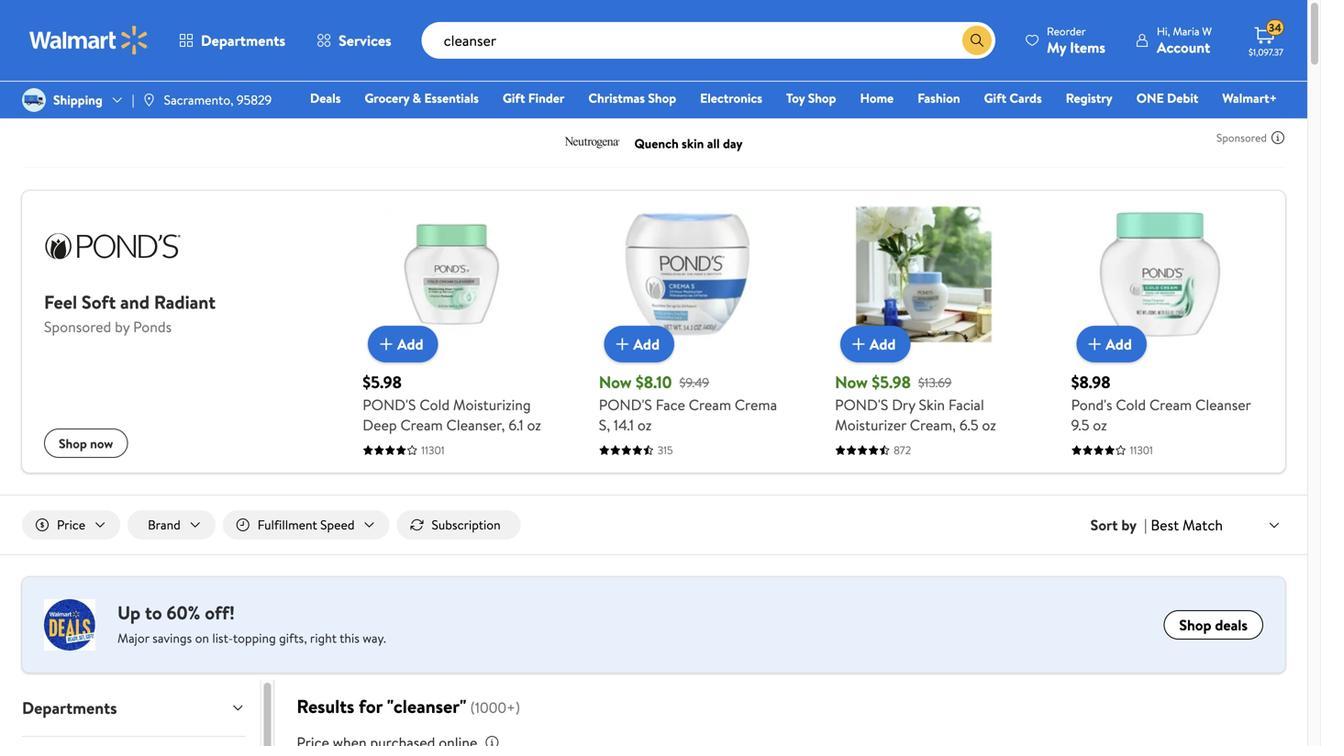 Task type: describe. For each thing, give the bounding box(es) containing it.
walmart image
[[29, 26, 149, 55]]

off!
[[205, 600, 235, 625]]

$8.98 pond's cold cream cleanser 9.5 oz
[[1072, 371, 1251, 435]]

add for $8.10
[[634, 334, 660, 354]]

pond's
[[1072, 395, 1113, 415]]

savings
[[153, 629, 192, 647]]

shop left deals
[[1180, 615, 1212, 635]]

best match button
[[1148, 513, 1286, 537]]

toy
[[787, 89, 805, 107]]

sacramento,
[[164, 91, 234, 109]]

$5.98 pond's cold moisturizing deep cream cleanser, 6.1 oz
[[363, 371, 541, 435]]

topping
[[233, 629, 276, 647]]

by inside feel soft and radiant sponsored by ponds
[[115, 317, 130, 337]]

shipping
[[53, 91, 103, 109]]

hi,
[[1157, 23, 1171, 39]]

services button
[[301, 18, 407, 62]]

ponds
[[133, 317, 172, 337]]

results
[[297, 693, 355, 719]]

"cleanser"
[[387, 693, 467, 719]]

results for "cleanser" (1000+)
[[297, 693, 520, 719]]

fulfillment speed button
[[223, 510, 390, 540]]

add to cart image
[[1084, 333, 1106, 355]]

11301 for $8.98
[[1130, 442, 1154, 458]]

cards
[[1010, 89, 1042, 107]]

grocery & essentials link
[[357, 88, 487, 108]]

gift cards
[[984, 89, 1042, 107]]

essentials
[[424, 89, 479, 107]]

$9.49
[[680, 373, 710, 391]]

6.1
[[509, 415, 524, 435]]

christmas shop link
[[580, 88, 685, 108]]

by inside sort and filter section element
[[1122, 515, 1137, 535]]

skin
[[919, 395, 945, 415]]

add button for $8.10
[[604, 326, 675, 363]]

dry
[[892, 395, 916, 415]]

deals link
[[302, 88, 349, 108]]

face
[[656, 395, 686, 415]]

items
[[1070, 37, 1106, 57]]

departments tab
[[7, 680, 260, 736]]

gifts,
[[279, 629, 307, 647]]

pond's for now $5.98
[[835, 395, 889, 415]]

toy shop link
[[778, 88, 845, 108]]

14.1
[[614, 415, 634, 435]]

christmas shop
[[589, 89, 677, 107]]

sort
[[1091, 515, 1118, 535]]

feel
[[44, 289, 77, 315]]

pond's inside $5.98 pond's cold moisturizing deep cream cleanser, 6.1 oz
[[363, 395, 416, 415]]

now for now $8.10
[[599, 371, 632, 394]]

add button for pond's
[[368, 326, 438, 363]]

cold for $8.98
[[1116, 395, 1146, 415]]

cold for $5.98
[[420, 395, 450, 415]]

shop now link
[[44, 429, 128, 458]]

oz inside the $8.98 pond's cold cream cleanser 9.5 oz
[[1093, 415, 1108, 435]]

one debit
[[1137, 89, 1199, 107]]

price button
[[22, 510, 120, 540]]

registry
[[1066, 89, 1113, 107]]

home link
[[852, 88, 902, 108]]

add for pond's
[[1106, 334, 1132, 354]]

services
[[339, 30, 392, 50]]

s,
[[599, 415, 610, 435]]

0 horizontal spatial |
[[132, 91, 135, 109]]

walmart+ link
[[1215, 88, 1286, 108]]

grocery
[[365, 89, 410, 107]]

pond's for now $8.10
[[599, 395, 652, 415]]

shop deals
[[1180, 615, 1248, 635]]

now for now $5.98
[[835, 371, 868, 394]]

$1,097.37
[[1249, 46, 1284, 58]]

ad disclaimer and feedback image
[[1271, 130, 1286, 145]]

electronics
[[700, 89, 763, 107]]

add for $5.98
[[870, 334, 896, 354]]

cleanser,
[[447, 415, 505, 435]]

deep
[[363, 415, 397, 435]]

brand button
[[128, 510, 215, 540]]

gift finder link
[[495, 88, 573, 108]]

list-
[[212, 629, 233, 647]]

reorder
[[1047, 23, 1086, 39]]

shop left now
[[59, 434, 87, 452]]

$5.98 inside $5.98 pond's cold moisturizing deep cream cleanser, 6.1 oz
[[363, 371, 402, 394]]

oz inside now $8.10 $9.49 pond's face cream crema s, 14.1 oz
[[638, 415, 652, 435]]

1 horizontal spatial sponsored
[[1217, 130, 1267, 145]]

1 vertical spatial departments button
[[7, 680, 260, 736]]

95829
[[237, 91, 272, 109]]

cream for $8.10
[[689, 395, 732, 415]]

gift finder
[[503, 89, 565, 107]]

feel soft and radiant sponsored by ponds
[[44, 289, 216, 337]]

home
[[860, 89, 894, 107]]

now
[[90, 434, 113, 452]]

| inside sort and filter section element
[[1145, 515, 1148, 535]]

brand
[[148, 516, 181, 534]]

cream,
[[910, 415, 956, 435]]

$5.98 inside now $5.98 $13.69 pond's dry skin facial moisturizer cream, 6.5 oz
[[872, 371, 911, 394]]

soft
[[82, 289, 116, 315]]

9.5
[[1072, 415, 1090, 435]]

shop now
[[59, 434, 113, 452]]

walmart+
[[1223, 89, 1278, 107]]

up
[[117, 600, 141, 625]]

up to 60% off! major savings on list-topping gifts, right this way.
[[117, 600, 386, 647]]

major
[[117, 629, 149, 647]]

christmas
[[589, 89, 645, 107]]

radiant
[[154, 289, 216, 315]]

0 vertical spatial departments button
[[163, 18, 301, 62]]

up to 60% off! image
[[44, 599, 95, 651]]

shop right christmas
[[648, 89, 677, 107]]

finder
[[528, 89, 565, 107]]

subscription button
[[397, 510, 521, 540]]



Task type: vqa. For each thing, say whether or not it's contained in the screenshot.
SORT AND FILTER SECTION element
yes



Task type: locate. For each thing, give the bounding box(es) containing it.
oz right 14.1 on the bottom left
[[638, 415, 652, 435]]

departments up 95829
[[201, 30, 286, 50]]

add button for $5.98
[[841, 326, 911, 363]]

subscription
[[432, 516, 501, 534]]

1 now from the left
[[599, 371, 632, 394]]

1 add from the left
[[397, 334, 424, 354]]

departments button down major
[[7, 680, 260, 736]]

now
[[599, 371, 632, 394], [835, 371, 868, 394]]

1 horizontal spatial add to cart image
[[612, 333, 634, 355]]

oz
[[527, 415, 541, 435], [638, 415, 652, 435], [982, 415, 997, 435], [1093, 415, 1108, 435]]

0 vertical spatial |
[[132, 91, 135, 109]]

debit
[[1168, 89, 1199, 107]]

1 cold from the left
[[420, 395, 450, 415]]

$5.98 up the dry
[[872, 371, 911, 394]]

deals
[[1216, 615, 1248, 635]]

add to cart image for pond's
[[375, 333, 397, 355]]

2 horizontal spatial pond's
[[835, 395, 889, 415]]

2 horizontal spatial add to cart image
[[848, 333, 870, 355]]

w
[[1203, 23, 1212, 39]]

| right shipping on the left
[[132, 91, 135, 109]]

(1000+)
[[470, 698, 520, 718]]

1 horizontal spatial gift
[[984, 89, 1007, 107]]

1 horizontal spatial $5.98
[[872, 371, 911, 394]]

gift left finder on the left of the page
[[503, 89, 525, 107]]

872
[[894, 442, 912, 458]]

best match
[[1151, 515, 1223, 535]]

2 11301 from the left
[[1130, 442, 1154, 458]]

1 horizontal spatial cold
[[1116, 395, 1146, 415]]

2 gift from the left
[[984, 89, 1007, 107]]

1 horizontal spatial pond's
[[599, 395, 652, 415]]

legal information image
[[485, 735, 500, 746]]

1 horizontal spatial |
[[1145, 515, 1148, 535]]

add button up $5.98 pond's cold moisturizing deep cream cleanser, 6.1 oz
[[368, 326, 438, 363]]

2 oz from the left
[[638, 415, 652, 435]]

cream inside now $8.10 $9.49 pond's face cream crema s, 14.1 oz
[[689, 395, 732, 415]]

0 horizontal spatial pond's
[[363, 395, 416, 415]]

0 vertical spatial by
[[115, 317, 130, 337]]

Walmart Site-Wide search field
[[422, 22, 996, 59]]

pond's
[[363, 395, 416, 415], [599, 395, 652, 415], [835, 395, 889, 415]]

11301 for $5.98
[[422, 442, 445, 458]]

now up moisturizer
[[835, 371, 868, 394]]

cold inside the $8.98 pond's cold cream cleanser 9.5 oz
[[1116, 395, 1146, 415]]

$8.98
[[1072, 371, 1111, 394]]

add up $5.98 pond's cold moisturizing deep cream cleanser, 6.1 oz
[[397, 334, 424, 354]]

add to cart image
[[375, 333, 397, 355], [612, 333, 634, 355], [848, 333, 870, 355]]

1 horizontal spatial now
[[835, 371, 868, 394]]

1 horizontal spatial cream
[[689, 395, 732, 415]]

 image
[[22, 88, 46, 112]]

11301 down the $8.98 pond's cold cream cleanser 9.5 oz
[[1130, 442, 1154, 458]]

3 add button from the left
[[841, 326, 911, 363]]

price
[[57, 516, 85, 534]]

right
[[310, 629, 337, 647]]

gift left cards at the top
[[984, 89, 1007, 107]]

best
[[1151, 515, 1179, 535]]

4 add button from the left
[[1077, 326, 1147, 363]]

add button up $8.98
[[1077, 326, 1147, 363]]

add up the dry
[[870, 334, 896, 354]]

pond's inside now $8.10 $9.49 pond's face cream crema s, 14.1 oz
[[599, 395, 652, 415]]

1 horizontal spatial departments
[[201, 30, 286, 50]]

my
[[1047, 37, 1067, 57]]

0 vertical spatial sponsored
[[1217, 130, 1267, 145]]

for
[[359, 693, 383, 719]]

60%
[[167, 600, 200, 625]]

speed
[[320, 516, 355, 534]]

shop
[[648, 89, 677, 107], [808, 89, 837, 107], [59, 434, 87, 452], [1180, 615, 1212, 635]]

add to cart image up moisturizer
[[848, 333, 870, 355]]

account
[[1157, 37, 1211, 57]]

2 pond's from the left
[[599, 395, 652, 415]]

2 now from the left
[[835, 371, 868, 394]]

cream left cleanser at bottom
[[1150, 395, 1192, 415]]

add up $8.98
[[1106, 334, 1132, 354]]

3 add from the left
[[870, 334, 896, 354]]

now left $8.10
[[599, 371, 632, 394]]

cold inside $5.98 pond's cold moisturizing deep cream cleanser, 6.1 oz
[[420, 395, 450, 415]]

1 vertical spatial departments
[[22, 697, 117, 720]]

fashion
[[918, 89, 961, 107]]

34
[[1269, 20, 1282, 36]]

oz inside $5.98 pond's cold moisturizing deep cream cleanser, 6.1 oz
[[527, 415, 541, 435]]

1 pond's from the left
[[363, 395, 416, 415]]

3 oz from the left
[[982, 415, 997, 435]]

add button
[[368, 326, 438, 363], [604, 326, 675, 363], [841, 326, 911, 363], [1077, 326, 1147, 363]]

to
[[145, 600, 162, 625]]

maria
[[1173, 23, 1200, 39]]

by down 'and'
[[115, 317, 130, 337]]

1 gift from the left
[[503, 89, 525, 107]]

now inside now $8.10 $9.49 pond's face cream crema s, 14.1 oz
[[599, 371, 632, 394]]

facial
[[949, 395, 985, 415]]

1 oz from the left
[[527, 415, 541, 435]]

0 horizontal spatial $5.98
[[363, 371, 402, 394]]

0 horizontal spatial add to cart image
[[375, 333, 397, 355]]

add to cart image for $8.10
[[612, 333, 634, 355]]

oz right 9.5
[[1093, 415, 1108, 435]]

add up $8.10
[[634, 334, 660, 354]]

deals
[[310, 89, 341, 107]]

2 add button from the left
[[604, 326, 675, 363]]

sacramento, 95829
[[164, 91, 272, 109]]

0 horizontal spatial by
[[115, 317, 130, 337]]

add button up the dry
[[841, 326, 911, 363]]

0 horizontal spatial 11301
[[422, 442, 445, 458]]

departments
[[201, 30, 286, 50], [22, 697, 117, 720]]

oz right 6.5
[[982, 415, 997, 435]]

1 vertical spatial by
[[1122, 515, 1137, 535]]

sponsored left ad disclaimer and feedback 'image'
[[1217, 130, 1267, 145]]

add for pond's
[[397, 334, 424, 354]]

0 horizontal spatial sponsored
[[44, 317, 111, 337]]

0 horizontal spatial now
[[599, 371, 632, 394]]

reorder my items
[[1047, 23, 1106, 57]]

3 pond's from the left
[[835, 395, 889, 415]]

$13.69
[[919, 373, 952, 391]]

by
[[115, 317, 130, 337], [1122, 515, 1137, 535]]

1 add button from the left
[[368, 326, 438, 363]]

0 vertical spatial departments
[[201, 30, 286, 50]]

1 horizontal spatial by
[[1122, 515, 1137, 535]]

0 horizontal spatial gift
[[503, 89, 525, 107]]

search icon image
[[970, 33, 985, 48]]

fulfillment
[[258, 516, 317, 534]]

pond's inside now $5.98 $13.69 pond's dry skin facial moisturizer cream, 6.5 oz
[[835, 395, 889, 415]]

6.5
[[960, 415, 979, 435]]

0 horizontal spatial cold
[[420, 395, 450, 415]]

add button up $8.10
[[604, 326, 675, 363]]

11301 down $5.98 pond's cold moisturizing deep cream cleanser, 6.1 oz
[[422, 442, 445, 458]]

oz inside now $5.98 $13.69 pond's dry skin facial moisturizer cream, 6.5 oz
[[982, 415, 997, 435]]

2 add from the left
[[634, 334, 660, 354]]

tab
[[7, 737, 260, 746]]

1 add to cart image from the left
[[375, 333, 397, 355]]

add to cart image up 'deep'
[[375, 333, 397, 355]]

cream
[[689, 395, 732, 415], [1150, 395, 1192, 415], [401, 415, 443, 435]]

2 cold from the left
[[1116, 395, 1146, 415]]

departments button up sacramento, 95829 at the left top of the page
[[163, 18, 301, 62]]

now inside now $5.98 $13.69 pond's dry skin facial moisturizer cream, 6.5 oz
[[835, 371, 868, 394]]

one debit link
[[1129, 88, 1207, 108]]

1 vertical spatial sponsored
[[44, 317, 111, 337]]

now $5.98 $13.69 pond's dry skin facial moisturizer cream, 6.5 oz
[[835, 371, 997, 435]]

add to cart image up 14.1 on the bottom left
[[612, 333, 634, 355]]

cold left moisturizing
[[420, 395, 450, 415]]

on
[[195, 629, 209, 647]]

cream down $9.49
[[689, 395, 732, 415]]

way.
[[363, 629, 386, 647]]

sort and filter section element
[[0, 496, 1308, 554]]

departments down up to 60% off! "image"
[[22, 697, 117, 720]]

$8.10
[[636, 371, 672, 394]]

| left best on the bottom right of the page
[[1145, 515, 1148, 535]]

departments button
[[163, 18, 301, 62], [7, 680, 260, 736]]

4 oz from the left
[[1093, 415, 1108, 435]]

cream inside the $8.98 pond's cold cream cleanser 9.5 oz
[[1150, 395, 1192, 415]]

sponsored inside feel soft and radiant sponsored by ponds
[[44, 317, 111, 337]]

fashion link
[[910, 88, 969, 108]]

add
[[397, 334, 424, 354], [634, 334, 660, 354], [870, 334, 896, 354], [1106, 334, 1132, 354]]

add to cart image for $5.98
[[848, 333, 870, 355]]

oz right 6.1
[[527, 415, 541, 435]]

$5.98 up 'deep'
[[363, 371, 402, 394]]

pond's left the cleanser,
[[363, 395, 416, 415]]

0 horizontal spatial cream
[[401, 415, 443, 435]]

registry link
[[1058, 88, 1121, 108]]

1 11301 from the left
[[422, 442, 445, 458]]

Search search field
[[422, 22, 996, 59]]

ponds image
[[44, 206, 182, 288]]

gift for gift cards
[[984, 89, 1007, 107]]

1 $5.98 from the left
[[363, 371, 402, 394]]

cream inside $5.98 pond's cold moisturizing deep cream cleanser, 6.1 oz
[[401, 415, 443, 435]]

2 $5.98 from the left
[[872, 371, 911, 394]]

pond's left the dry
[[835, 395, 889, 415]]

3 add to cart image from the left
[[848, 333, 870, 355]]

2 horizontal spatial cream
[[1150, 395, 1192, 415]]

2 add to cart image from the left
[[612, 333, 634, 355]]

electronics link
[[692, 88, 771, 108]]

one
[[1137, 89, 1164, 107]]

shop right toy in the top of the page
[[808, 89, 837, 107]]

4 add from the left
[[1106, 334, 1132, 354]]

fulfillment speed
[[258, 516, 355, 534]]

1 vertical spatial |
[[1145, 515, 1148, 535]]

11301
[[422, 442, 445, 458], [1130, 442, 1154, 458]]

cold
[[420, 395, 450, 415], [1116, 395, 1146, 415]]

sort by |
[[1091, 515, 1148, 535]]

match
[[1183, 515, 1223, 535]]

cleanser
[[1196, 395, 1251, 415]]

sponsored down feel
[[44, 317, 111, 337]]

and
[[120, 289, 150, 315]]

toy shop
[[787, 89, 837, 107]]

moisturizer
[[835, 415, 907, 435]]

this
[[340, 629, 360, 647]]

pond's down $8.10
[[599, 395, 652, 415]]

0 horizontal spatial departments
[[22, 697, 117, 720]]

departments inside tab
[[22, 697, 117, 720]]

 image
[[142, 93, 157, 107]]

cold right pond's
[[1116, 395, 1146, 415]]

|
[[132, 91, 135, 109], [1145, 515, 1148, 535]]

cream for pond's
[[401, 415, 443, 435]]

gift for gift finder
[[503, 89, 525, 107]]

by right sort
[[1122, 515, 1137, 535]]

1 horizontal spatial 11301
[[1130, 442, 1154, 458]]

cream right 'deep'
[[401, 415, 443, 435]]

add button for pond's
[[1077, 326, 1147, 363]]

gift cards link
[[976, 88, 1051, 108]]



